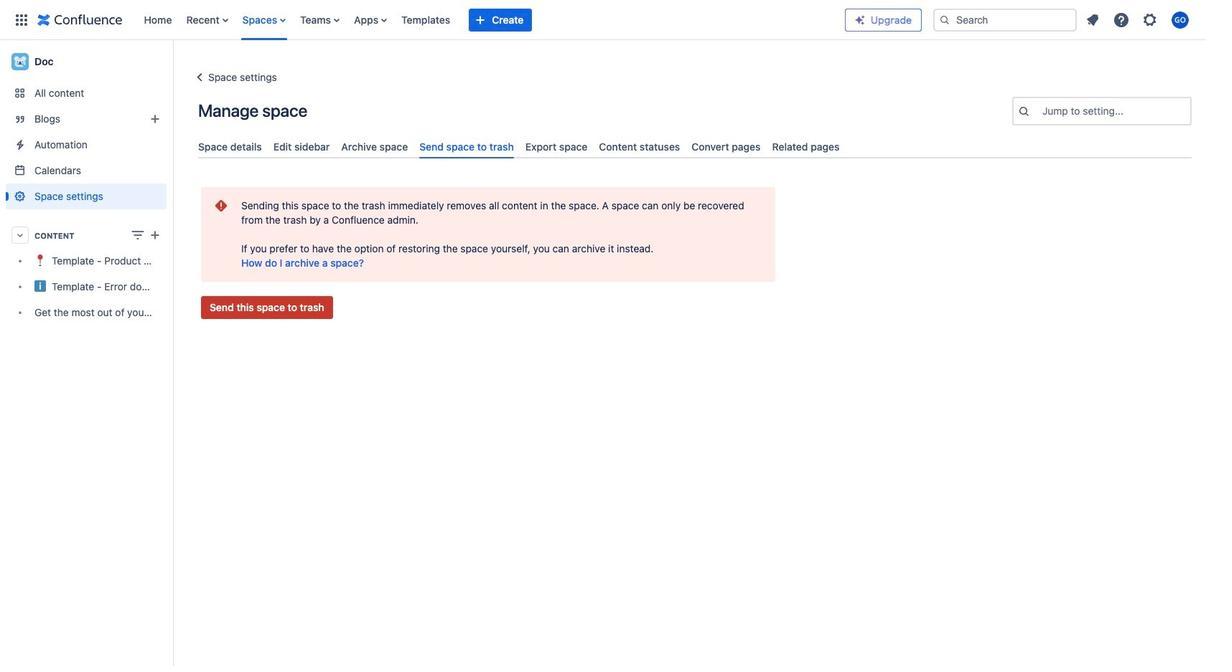 Task type: locate. For each thing, give the bounding box(es) containing it.
confluence image
[[37, 11, 122, 28], [37, 11, 122, 28]]

space element
[[0, 40, 172, 667]]

appswitcher icon image
[[13, 11, 30, 28]]

banner
[[0, 0, 1206, 40]]

change view image
[[129, 227, 146, 244]]

your profile and preferences image
[[1172, 11, 1189, 28]]

tab list
[[192, 135, 1197, 159]]

1 horizontal spatial list
[[1080, 7, 1197, 33]]

notification icon image
[[1084, 11, 1101, 28]]

Search field
[[933, 8, 1077, 31]]

list
[[137, 0, 845, 40], [1080, 7, 1197, 33]]

main content
[[172, 40, 1206, 55]]

create image
[[146, 227, 164, 244]]

0 horizontal spatial list
[[137, 0, 845, 40]]

premium image
[[854, 14, 866, 25]]

tree
[[6, 248, 167, 326]]

collapse sidebar image
[[156, 47, 188, 76]]

tree inside space element
[[6, 248, 167, 326]]

None search field
[[933, 8, 1077, 31]]



Task type: vqa. For each thing, say whether or not it's contained in the screenshot.
help icon
yes



Task type: describe. For each thing, give the bounding box(es) containing it.
help icon image
[[1113, 11, 1130, 28]]

create a blog image
[[146, 111, 164, 128]]

search image
[[939, 14, 950, 25]]

settings icon image
[[1141, 11, 1159, 28]]

list for appswitcher icon
[[137, 0, 845, 40]]

list for 'premium' icon
[[1080, 7, 1197, 33]]

global element
[[9, 0, 845, 40]]

Search settings text field
[[1042, 104, 1045, 118]]



